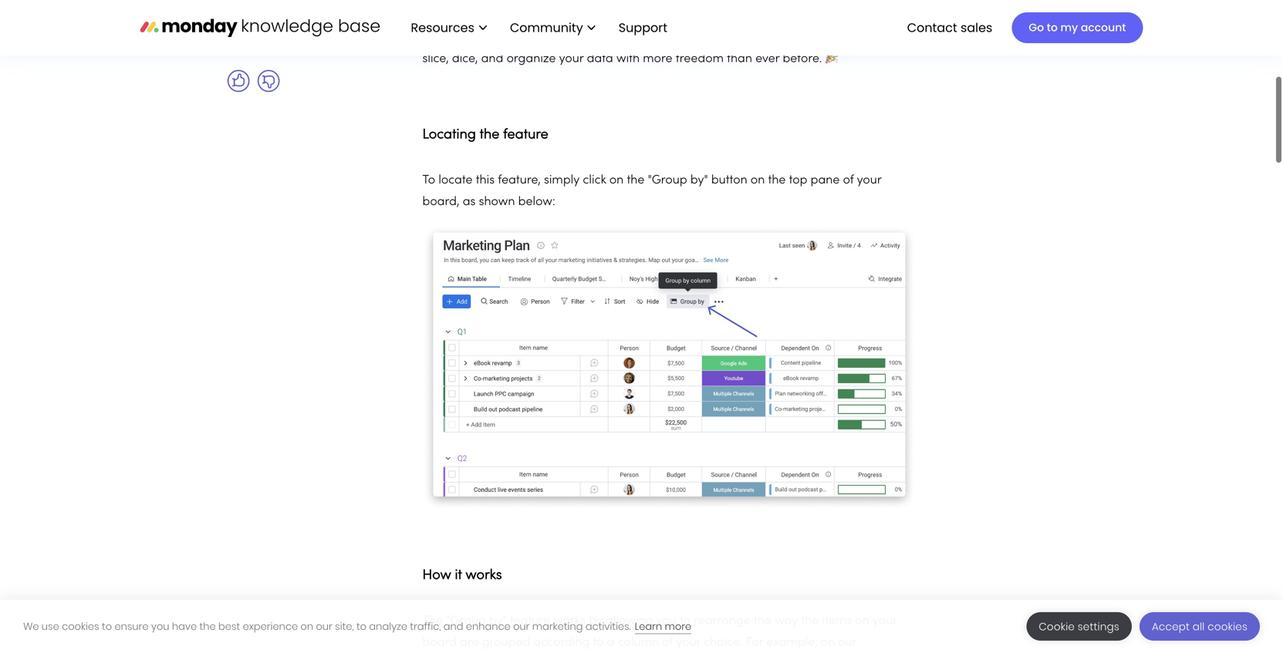 Task type: locate. For each thing, give the bounding box(es) containing it.
feature up the grouped
[[510, 616, 550, 628]]

list containing resources
[[395, 0, 680, 56]]

0 horizontal spatial that
[[562, 0, 584, 0]]

are
[[774, 0, 793, 0]]

was
[[231, 37, 258, 50]]

it right how
[[455, 570, 462, 583]]

0 horizontal spatial you're
[[422, 32, 456, 43]]

1 vertical spatial it
[[455, 570, 462, 583]]

as
[[463, 196, 476, 208]]

your
[[703, 0, 728, 0], [541, 10, 566, 22], [559, 53, 584, 65], [857, 175, 882, 186], [873, 616, 897, 628], [676, 638, 701, 649]]

you're up the slice,
[[422, 32, 456, 43]]

marketing
[[532, 620, 583, 634]]

"group left button
[[648, 175, 687, 186]]

1 horizontal spatial "group
[[648, 175, 687, 186]]

to inside main element
[[1047, 20, 1058, 35]]

cookies
[[62, 620, 99, 634], [1208, 620, 1248, 634]]

1 vertical spatial have
[[172, 620, 197, 634]]

and
[[606, 10, 629, 22], [481, 53, 503, 65], [444, 620, 463, 634]]

wish?
[[838, 10, 868, 22]]

use
[[42, 620, 59, 634]]

account
[[1081, 20, 1126, 35]]

0 vertical spatial it
[[669, 10, 675, 22]]

of right pane
[[843, 175, 854, 186]]

works right how
[[466, 570, 502, 583]]

board up introduce
[[569, 10, 603, 22]]

0 vertical spatial you're
[[587, 0, 621, 0]]

"group inside "do you have lots of data that you're managing on your board? are you looking to take the information from your board and group it together in anyway that you wish? well, you're in luck! we're proud to introduce our new "group by" feature which allows you to slice, dice, and organize your data with more freedom than ever before. 🎉"
[[690, 32, 729, 43]]

of up from
[[518, 0, 529, 0]]

this right was
[[261, 37, 282, 50]]

2 vertical spatial of
[[662, 638, 673, 649]]

analyze
[[369, 620, 407, 634]]

before.
[[783, 53, 822, 65]]

0 vertical spatial in
[[729, 10, 739, 22]]

2 vertical spatial by"
[[489, 616, 507, 628]]

you're
[[587, 0, 621, 0], [422, 32, 456, 43]]

it inside "do you have lots of data that you're managing on your board? are you looking to take the information from your board and group it together in anyway that you wish? well, you're in luck! we're proud to introduce our new "group by" feature which allows you to slice, dice, and organize your data with more freedom than ever before. 🎉"
[[669, 10, 675, 22]]

0 horizontal spatial cookies
[[62, 620, 99, 634]]

2 horizontal spatial by"
[[733, 32, 750, 43]]

1 horizontal spatial in
[[729, 10, 739, 22]]

data down introduce
[[587, 53, 613, 65]]

cookie settings button
[[1027, 613, 1132, 641]]

our left "site,"
[[316, 620, 332, 634]]

settings
[[1078, 620, 1120, 634]]

the right way
[[801, 616, 819, 628]]

that down "are"
[[789, 10, 811, 22]]

grouped
[[482, 638, 530, 649]]

0 horizontal spatial of
[[518, 0, 529, 0]]

in left luck!
[[460, 32, 469, 43]]

cookies inside button
[[1208, 620, 1248, 634]]

1 horizontal spatial data
[[587, 53, 613, 65]]

0 vertical spatial data
[[532, 0, 559, 0]]

by" up the grouped
[[489, 616, 507, 628]]

top
[[789, 175, 807, 186]]

you
[[442, 0, 462, 0], [796, 0, 816, 0], [814, 10, 834, 22], [871, 32, 892, 43], [656, 616, 677, 628], [151, 620, 169, 634]]

your down learn more link
[[676, 638, 701, 649]]

0 horizontal spatial by"
[[489, 616, 507, 628]]

on right the click at the left of the page
[[609, 175, 624, 186]]

the
[[422, 10, 440, 22], [480, 128, 500, 142], [627, 175, 645, 186], [768, 175, 786, 186], [754, 616, 772, 628], [801, 616, 819, 628], [200, 620, 216, 634]]

1 horizontal spatial have
[[465, 0, 493, 0]]

that
[[562, 0, 584, 0], [789, 10, 811, 22]]

you down looking
[[814, 10, 834, 22]]

anyway
[[742, 10, 786, 22]]

0 horizontal spatial our
[[316, 620, 332, 634]]

1 horizontal spatial this
[[476, 175, 495, 186]]

the "group by" feature works by allowing you to rearrange the way the items on your board are grouped according to a column of your choice. for example, on ou
[[422, 616, 897, 654]]

1 horizontal spatial of
[[662, 638, 673, 649]]

1 vertical spatial you're
[[422, 32, 456, 43]]

0 vertical spatial have
[[465, 0, 493, 0]]

it
[[669, 10, 675, 22], [455, 570, 462, 583]]

you right ensure
[[151, 620, 169, 634]]

locating
[[422, 128, 476, 142]]

1 vertical spatial by"
[[691, 175, 708, 186]]

this
[[261, 37, 282, 50], [476, 175, 495, 186]]

2 horizontal spatial "group
[[690, 32, 729, 43]]

activities.
[[586, 620, 631, 634]]

feature up "ever" at right top
[[753, 32, 794, 43]]

have left the best at the bottom left of page
[[172, 620, 197, 634]]

contact sales
[[907, 19, 993, 36]]

1 horizontal spatial works
[[553, 616, 586, 628]]

2 vertical spatial feature
[[510, 616, 550, 628]]

helpful?
[[329, 37, 378, 50]]

by" inside the 'the "group by" feature works by allowing you to rearrange the way the items on your board are grouped according to a column of your choice. for example, on ou'
[[489, 616, 507, 628]]

2 cookies from the left
[[1208, 620, 1248, 634]]

of down learn more link
[[662, 638, 673, 649]]

"group
[[690, 32, 729, 43], [648, 175, 687, 186], [446, 616, 486, 628]]

1 vertical spatial works
[[553, 616, 586, 628]]

0 vertical spatial works
[[466, 570, 502, 583]]

0 horizontal spatial in
[[460, 32, 469, 43]]

you down well,
[[871, 32, 892, 43]]

2 horizontal spatial our
[[641, 32, 660, 43]]

2 vertical spatial and
[[444, 620, 463, 634]]

dialog
[[0, 600, 1283, 654]]

you're up introduce
[[587, 0, 621, 0]]

your right pane
[[857, 175, 882, 186]]

1 horizontal spatial it
[[669, 10, 675, 22]]

1 vertical spatial board
[[422, 638, 457, 649]]

2 vertical spatial "group
[[446, 616, 486, 628]]

our down group
[[641, 32, 660, 43]]

we
[[23, 620, 39, 634]]

0 horizontal spatial have
[[172, 620, 197, 634]]

1 vertical spatial in
[[460, 32, 469, 43]]

allows
[[833, 32, 868, 43]]

1 vertical spatial of
[[843, 175, 854, 186]]

feature inside the 'the "group by" feature works by allowing you to rearrange the way the items on your board are grouped according to a column of your choice. for example, on ou'
[[510, 616, 550, 628]]

more
[[643, 53, 673, 65], [665, 620, 692, 634]]

your up together in the right of the page
[[703, 0, 728, 0]]

0 vertical spatial feature
[[753, 32, 794, 43]]

0 horizontal spatial and
[[444, 620, 463, 634]]

1 vertical spatial "group
[[648, 175, 687, 186]]

1 vertical spatial this
[[476, 175, 495, 186]]

have inside dialog
[[172, 620, 197, 634]]

cookies right all
[[1208, 620, 1248, 634]]

0 horizontal spatial this
[[261, 37, 282, 50]]

by" left button
[[691, 175, 708, 186]]

0 horizontal spatial it
[[455, 570, 462, 583]]

feature up 'feature,'
[[503, 128, 548, 142]]

it up new
[[669, 10, 675, 22]]

this up shown
[[476, 175, 495, 186]]

board down traffic, on the left bottom
[[422, 638, 457, 649]]

to
[[863, 0, 874, 0], [1047, 20, 1058, 35], [572, 32, 582, 43], [895, 32, 906, 43], [680, 616, 691, 628], [102, 620, 112, 634], [356, 620, 367, 634], [593, 638, 604, 649]]

and right the
[[444, 620, 463, 634]]

locating the feature
[[422, 128, 548, 142]]

1 horizontal spatial board
[[569, 10, 603, 22]]

list
[[395, 0, 680, 56]]

by" inside the to locate this feature, simply click on the "group by" button on the top pane of your board, as shown below:
[[691, 175, 708, 186]]

1 vertical spatial and
[[481, 53, 503, 65]]

dialog containing cookie settings
[[0, 600, 1283, 654]]

works up according
[[553, 616, 586, 628]]

cookies for use
[[62, 620, 99, 634]]

to left ensure
[[102, 620, 112, 634]]

0 vertical spatial that
[[562, 0, 584, 0]]

1 vertical spatial feature
[[503, 128, 548, 142]]

the down do
[[422, 10, 440, 22]]

proud
[[535, 32, 568, 43]]

1 cookies from the left
[[62, 620, 99, 634]]

our
[[641, 32, 660, 43], [316, 620, 332, 634], [513, 620, 530, 634]]

1 horizontal spatial by"
[[691, 175, 708, 186]]

for
[[746, 638, 764, 649]]

0 horizontal spatial "group
[[446, 616, 486, 628]]

0 horizontal spatial data
[[532, 0, 559, 0]]

how
[[422, 570, 451, 583]]

0 vertical spatial and
[[606, 10, 629, 22]]

data up from
[[532, 0, 559, 0]]

0 vertical spatial by"
[[733, 32, 750, 43]]

pane
[[811, 175, 840, 186]]

feature,
[[498, 175, 541, 186]]

on right items
[[855, 616, 870, 628]]

that up community link
[[562, 0, 584, 0]]

our up the grouped
[[513, 620, 530, 634]]

on inside dialog
[[301, 620, 313, 634]]

2 horizontal spatial and
[[606, 10, 629, 22]]

resources
[[411, 19, 475, 36]]

slice,
[[422, 53, 449, 65]]

1 horizontal spatial that
[[789, 10, 811, 22]]

by
[[589, 616, 603, 628]]

the inside "do you have lots of data that you're managing on your board? are you looking to take the information from your board and group it together in anyway that you wish? well, you're in luck! we're proud to introduce our new "group by" feature which allows you to slice, dice, and organize your data with more freedom than ever before. 🎉"
[[422, 10, 440, 22]]

locate
[[439, 175, 473, 186]]

"group down together in the right of the page
[[690, 32, 729, 43]]

resources link
[[403, 15, 495, 41]]

to down well,
[[895, 32, 906, 43]]

"group up are
[[446, 616, 486, 628]]

1 horizontal spatial you're
[[587, 0, 621, 0]]

feature
[[753, 32, 794, 43], [503, 128, 548, 142], [510, 616, 550, 628]]

1 horizontal spatial cookies
[[1208, 620, 1248, 634]]

cookies right use
[[62, 620, 99, 634]]

the left top on the top of page
[[768, 175, 786, 186]]

and down luck!
[[481, 53, 503, 65]]

community
[[510, 19, 583, 36]]

and up introduce
[[606, 10, 629, 22]]

0 vertical spatial of
[[518, 0, 529, 0]]

click
[[583, 175, 606, 186]]

more right learn
[[665, 620, 692, 634]]

rearrange
[[694, 616, 751, 628]]

accept all cookies button
[[1140, 613, 1260, 641]]

"group inside the 'the "group by" feature works by allowing you to rearrange the way the items on your board are grouped according to a column of your choice. for example, on ou'
[[446, 616, 486, 628]]

more down new
[[643, 53, 673, 65]]

in down board?
[[729, 10, 739, 22]]

board inside the 'the "group by" feature works by allowing you to rearrange the way the items on your board are grouped according to a column of your choice. for example, on ou'
[[422, 638, 457, 649]]

have
[[465, 0, 493, 0], [172, 620, 197, 634]]

have up information
[[465, 0, 493, 0]]

you up column
[[656, 616, 677, 628]]

1 horizontal spatial and
[[481, 53, 503, 65]]

1 horizontal spatial our
[[513, 620, 530, 634]]

on right experience
[[301, 620, 313, 634]]

of
[[518, 0, 529, 0], [843, 175, 854, 186], [662, 638, 673, 649]]

to right go
[[1047, 20, 1058, 35]]

0 vertical spatial board
[[569, 10, 603, 22]]

0 horizontal spatial board
[[422, 638, 457, 649]]

to
[[422, 175, 435, 186]]

on up together in the right of the page
[[686, 0, 700, 0]]

0 vertical spatial more
[[643, 53, 673, 65]]

to right "site,"
[[356, 620, 367, 634]]

0 vertical spatial "group
[[690, 32, 729, 43]]

by"
[[733, 32, 750, 43], [691, 175, 708, 186], [489, 616, 507, 628]]

by" up than
[[733, 32, 750, 43]]

2 horizontal spatial of
[[843, 175, 854, 186]]

you right "are"
[[796, 0, 816, 0]]

0 vertical spatial this
[[261, 37, 282, 50]]



Task type: vqa. For each thing, say whether or not it's contained in the screenshot.
"example,"
yes



Task type: describe. For each thing, give the bounding box(es) containing it.
this inside the to locate this feature, simply click on the "group by" button on the top pane of your board, as shown below:
[[476, 175, 495, 186]]

traffic,
[[410, 620, 441, 634]]

organize
[[507, 53, 556, 65]]

feature inside "do you have lots of data that you're managing on your board? are you looking to take the information from your board and group it together in anyway that you wish? well, you're in luck! we're proud to introduce our new "group by" feature which allows you to slice, dice, and organize your data with more freedom than ever before. 🎉"
[[753, 32, 794, 43]]

to right proud
[[572, 32, 582, 43]]

0 horizontal spatial works
[[466, 570, 502, 583]]

go
[[1029, 20, 1044, 35]]

you inside dialog
[[151, 620, 169, 634]]

sales
[[961, 19, 993, 36]]

my
[[1061, 20, 1078, 35]]

accept all cookies
[[1152, 620, 1248, 634]]

main element
[[395, 0, 1143, 56]]

freedom
[[676, 53, 724, 65]]

by" inside "do you have lots of data that you're managing on your board? are you looking to take the information from your board and group it together in anyway that you wish? well, you're in luck! we're proud to introduce our new "group by" feature which allows you to slice, dice, and organize your data with more freedom than ever before. 🎉"
[[733, 32, 750, 43]]

how it works
[[422, 570, 502, 583]]

together
[[678, 10, 726, 22]]

the
[[422, 616, 443, 628]]

you right do
[[442, 0, 462, 0]]

below:
[[518, 196, 555, 208]]

board,
[[422, 196, 460, 208]]

1 vertical spatial data
[[587, 53, 613, 65]]

luck!
[[473, 32, 497, 43]]

are
[[460, 638, 479, 649]]

to left 'a'
[[593, 638, 604, 649]]

take
[[877, 0, 900, 0]]

do
[[422, 0, 439, 0]]

well,
[[871, 10, 897, 22]]

lots
[[496, 0, 515, 0]]

we use cookies to ensure you have the best experience on our site, to analyze traffic, and enhance our marketing activities. learn more
[[23, 620, 692, 634]]

our inside "do you have lots of data that you're managing on your board? are you looking to take the information from your board and group it together in anyway that you wish? well, you're in luck! we're proud to introduce our new "group by" feature which allows you to slice, dice, and organize your data with more freedom than ever before. 🎉"
[[641, 32, 660, 43]]

we're
[[500, 32, 531, 43]]

all
[[1193, 620, 1205, 634]]

your up proud
[[541, 10, 566, 22]]

information
[[443, 10, 508, 22]]

the left the best at the bottom left of page
[[200, 620, 216, 634]]

works inside the 'the "group by" feature works by allowing you to rearrange the way the items on your board are grouped according to a column of your choice. for example, on ou'
[[553, 616, 586, 628]]

to right learn
[[680, 616, 691, 628]]

experience
[[243, 620, 298, 634]]

learn
[[635, 620, 662, 634]]

"group inside the to locate this feature, simply click on the "group by" button on the top pane of your board, as shown below:
[[648, 175, 687, 186]]

cookie
[[1039, 620, 1075, 634]]

learn more link
[[635, 620, 692, 635]]

example,
[[767, 638, 818, 649]]

of inside "do you have lots of data that you're managing on your board? are you looking to take the information from your board and group it together in anyway that you wish? well, you're in luck! we're proud to introduce our new "group by" feature which allows you to slice, dice, and organize your data with more freedom than ever before. 🎉"
[[518, 0, 529, 0]]

monday.com logo image
[[140, 11, 380, 44]]

board?
[[731, 0, 771, 0]]

the right locating
[[480, 128, 500, 142]]

contact sales link
[[900, 15, 1000, 41]]

of inside the 'the "group by" feature works by allowing you to rearrange the way the items on your board are grouped according to a column of your choice. for example, on ou'
[[662, 638, 673, 649]]

new
[[663, 32, 687, 43]]

cookies for all
[[1208, 620, 1248, 634]]

more inside "do you have lots of data that you're managing on your board? are you looking to take the information from your board and group it together in anyway that you wish? well, you're in luck! we're proud to introduce our new "group by" feature which allows you to slice, dice, and organize your data with more freedom than ever before. 🎉"
[[643, 53, 673, 65]]

simply
[[544, 175, 580, 186]]

the right the click at the left of the page
[[627, 175, 645, 186]]

introduce
[[586, 32, 638, 43]]

to left the take
[[863, 0, 874, 0]]

have inside "do you have lots of data that you're managing on your board? are you looking to take the information from your board and group it together in anyway that you wish? well, you're in luck! we're proud to introduce our new "group by" feature which allows you to slice, dice, and organize your data with more freedom than ever before. 🎉"
[[465, 0, 493, 0]]

your down proud
[[559, 53, 584, 65]]

on inside "do you have lots of data that you're managing on your board? are you looking to take the information from your board and group it together in anyway that you wish? well, you're in luck! we're proud to introduce our new "group by" feature which allows you to slice, dice, and organize your data with more freedom than ever before. 🎉"
[[686, 0, 700, 0]]

contact
[[907, 19, 957, 36]]

with
[[616, 53, 640, 65]]

group_2__37_.png image
[[422, 225, 916, 511]]

you inside the 'the "group by" feature works by allowing you to rearrange the way the items on your board are grouped according to a column of your choice. for example, on ou'
[[656, 616, 677, 628]]

site,
[[335, 620, 354, 634]]

your right items
[[873, 616, 897, 628]]

board inside "do you have lots of data that you're managing on your board? are you looking to take the information from your board and group it together in anyway that you wish? well, you're in luck! we're proud to introduce our new "group by" feature which allows you to slice, dice, and organize your data with more freedom than ever before. 🎉"
[[569, 10, 603, 22]]

looking
[[819, 0, 860, 0]]

allowing
[[606, 616, 653, 628]]

dice,
[[452, 53, 478, 65]]

of inside the to locate this feature, simply click on the "group by" button on the top pane of your board, as shown below:
[[843, 175, 854, 186]]

cookie settings
[[1039, 620, 1120, 634]]

column
[[618, 638, 659, 649]]

shown
[[479, 196, 515, 208]]

1 vertical spatial more
[[665, 620, 692, 634]]

which
[[797, 32, 830, 43]]

your inside the to locate this feature, simply click on the "group by" button on the top pane of your board, as shown below:
[[857, 175, 882, 186]]

1 vertical spatial that
[[789, 10, 811, 22]]

go to my account
[[1029, 20, 1126, 35]]

according
[[534, 638, 590, 649]]

community link
[[502, 15, 603, 41]]

go to my account link
[[1012, 12, 1143, 43]]

was this article helpful?
[[231, 37, 378, 50]]

group
[[632, 10, 666, 22]]

enhance
[[466, 620, 511, 634]]

to locate this feature, simply click on the "group by" button on the top pane of your board, as shown below:
[[422, 175, 882, 208]]

on right button
[[751, 175, 765, 186]]

from
[[511, 10, 538, 22]]

items
[[822, 616, 852, 628]]

do you have lots of data that you're managing on your board? are you looking to take the information from your board and group it together in anyway that you wish? well, you're in luck! we're proud to introduce our new "group by" feature which allows you to slice, dice, and organize your data with more freedom than ever before. 🎉
[[422, 0, 906, 65]]

best
[[218, 620, 240, 634]]

ever
[[756, 53, 780, 65]]

support
[[619, 19, 668, 36]]

the up for
[[754, 616, 772, 628]]

🎉
[[825, 53, 838, 65]]

way
[[775, 616, 798, 628]]

choice.
[[704, 638, 743, 649]]

than
[[727, 53, 752, 65]]

article
[[286, 37, 325, 50]]

button
[[711, 175, 747, 186]]

managing
[[624, 0, 682, 0]]

accept
[[1152, 620, 1190, 634]]

ensure
[[115, 620, 149, 634]]

on down items
[[821, 638, 835, 649]]

a
[[607, 638, 615, 649]]

and inside dialog
[[444, 620, 463, 634]]



